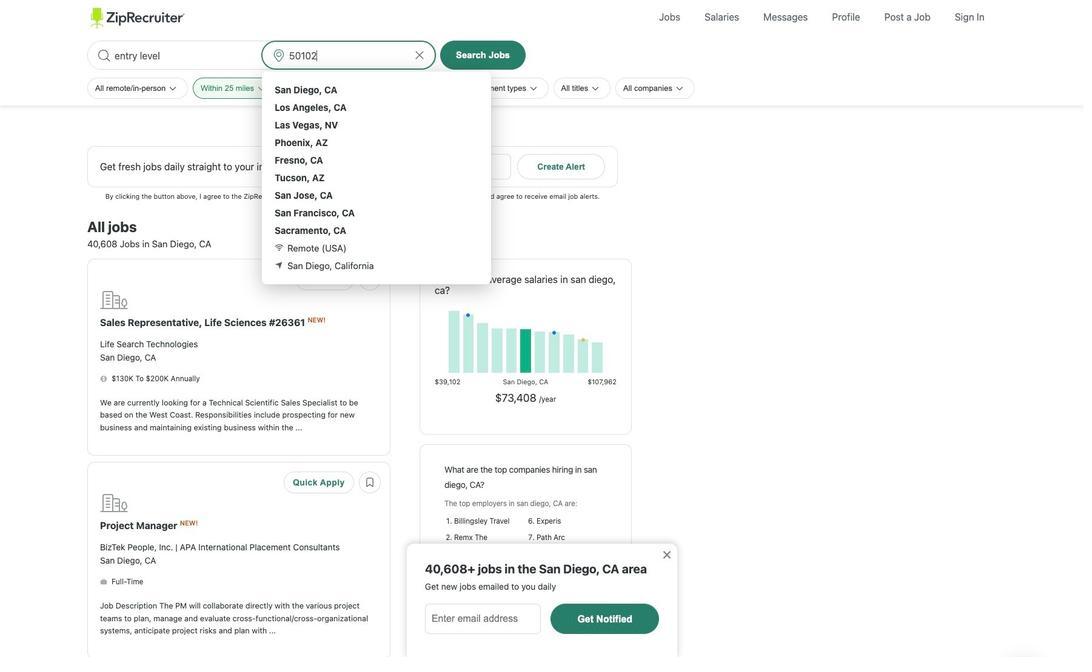 Task type: describe. For each thing, give the bounding box(es) containing it.
main element
[[87, 0, 997, 34]]

email address email field
[[425, 604, 541, 634]]

project manager element
[[100, 514, 177, 539]]

sales representative, life sciences #26361 element
[[100, 310, 305, 335]]

Email address email field
[[295, 154, 511, 179]]

1 option from the top
[[272, 81, 482, 98]]

Location search field
[[262, 41, 436, 69]]



Task type: locate. For each thing, give the bounding box(es) containing it.
6 option from the top
[[272, 169, 482, 186]]

biztek people, inc. | apa international placement consultants image
[[100, 495, 128, 513]]

10 option from the top
[[272, 257, 482, 274]]

Search job title or keyword search field
[[88, 41, 261, 69]]

option
[[272, 81, 482, 98], [272, 99, 482, 116], [272, 116, 482, 133], [272, 134, 482, 151], [272, 152, 482, 169], [272, 169, 482, 186], [272, 187, 482, 204], [272, 204, 482, 221], [272, 222, 482, 239], [272, 257, 482, 274]]

4 option from the top
[[272, 134, 482, 151]]

9 option from the top
[[272, 222, 482, 239]]

8 option from the top
[[272, 204, 482, 221]]

list box
[[262, 71, 491, 284]]

7 option from the top
[[272, 187, 482, 204]]

life search technologies image
[[100, 291, 128, 309]]

2 option from the top
[[272, 99, 482, 116]]

3 option from the top
[[272, 116, 482, 133]]

ziprecruiter image
[[91, 8, 185, 28]]

5 option from the top
[[272, 152, 482, 169]]



Task type: vqa. For each thing, say whether or not it's contained in the screenshot.
Sales Representative, Life Sciences #26361 ELEMENT
yes



